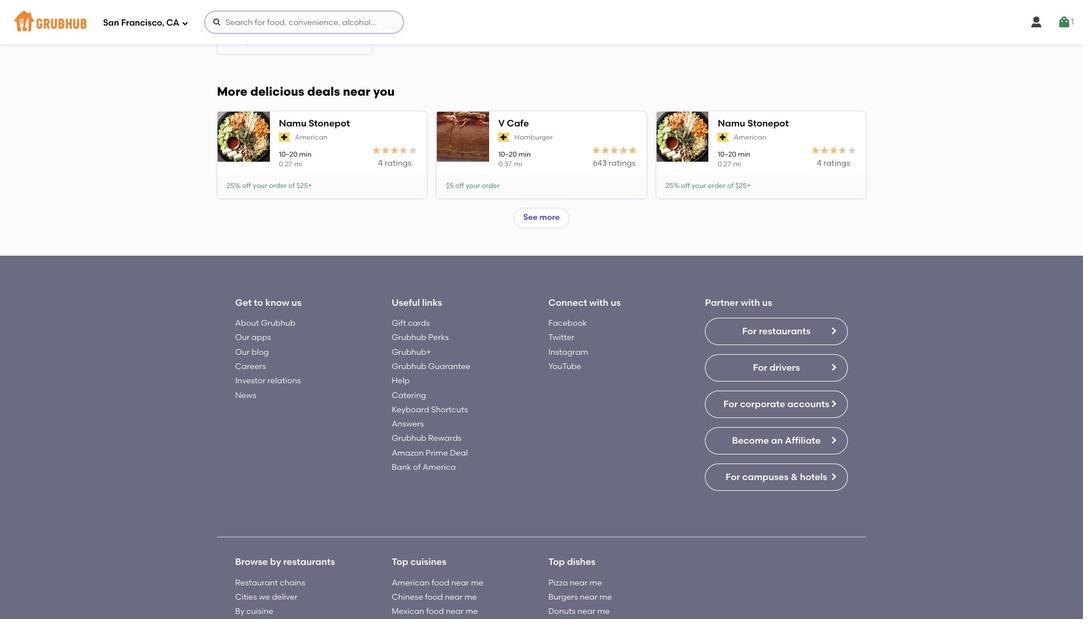 Task type: locate. For each thing, give the bounding box(es) containing it.
2 25% from the left
[[666, 182, 680, 190]]

3 mi from the left
[[734, 160, 742, 168]]

$5 up "more"
[[227, 37, 234, 45]]

0 horizontal spatial 10–20
[[279, 150, 298, 158]]

for left drivers
[[753, 362, 768, 373]]

1 horizontal spatial namu stonepot logo image
[[657, 104, 709, 169]]

10–20 inside 10–20 min 0.37 mi
[[499, 150, 517, 158]]

0 horizontal spatial $25+
[[297, 182, 312, 190]]

min for 1st namu stonepot logo from the right
[[738, 150, 751, 158]]

1 horizontal spatial 0.27
[[718, 160, 731, 168]]

1 horizontal spatial $25+
[[736, 182, 751, 190]]

by cuisine link
[[235, 607, 273, 617]]

restaurants up drivers
[[759, 326, 811, 337]]

2 stonepot from the left
[[748, 118, 789, 129]]

min inside 10–20 min 0.37 mi
[[519, 150, 531, 158]]

right image
[[830, 327, 839, 336], [830, 363, 839, 372], [830, 472, 839, 481]]

facebook twitter instagram youtube
[[549, 319, 589, 371]]

1 horizontal spatial 10–20 min 0.27 mi
[[718, 150, 751, 168]]

namu
[[279, 118, 307, 129], [718, 118, 746, 129]]

2 top from the left
[[549, 557, 565, 568]]

francisco,
[[121, 17, 164, 28]]

near down chinese food near me link
[[446, 607, 464, 617]]

for inside "for campuses & hotels" link
[[726, 472, 740, 483]]

cafe
[[507, 118, 529, 129]]

2 with from the left
[[741, 297, 760, 308]]

0 horizontal spatial 4
[[378, 159, 383, 168]]

namu for first namu stonepot logo from the left 'namu stonepot' link
[[279, 118, 307, 129]]

1 horizontal spatial 25% off your order of $25+
[[666, 182, 751, 190]]

2 0.27 from the left
[[718, 160, 731, 168]]

0 horizontal spatial ratings
[[385, 159, 412, 168]]

1 ratings from the left
[[385, 159, 412, 168]]

1 us from the left
[[292, 297, 302, 308]]

3 us from the left
[[763, 297, 773, 308]]

1 horizontal spatial namu stonepot link
[[718, 117, 857, 130]]

about grubhub our apps our blog careers investor relations news
[[235, 319, 301, 400]]

0 horizontal spatial subscription pass image
[[499, 133, 510, 142]]

american
[[295, 133, 328, 141], [734, 133, 767, 141], [392, 578, 430, 588]]

browse
[[235, 557, 268, 568]]

main navigation navigation
[[0, 0, 1084, 44]]

namu stonepot
[[279, 118, 350, 129], [718, 118, 789, 129]]

v cafe link
[[499, 117, 637, 130]]

1 right image from the top
[[830, 327, 839, 336]]

1 top from the left
[[392, 557, 408, 568]]

subscription pass image for v
[[499, 133, 510, 142]]

2 10–20 min 0.27 mi from the left
[[718, 150, 751, 168]]

1 vertical spatial right image
[[830, 363, 839, 372]]

off for 1st namu stonepot logo from the right
[[682, 182, 690, 190]]

2 namu stonepot link from the left
[[718, 117, 857, 130]]

1 horizontal spatial $5
[[446, 182, 454, 190]]

for left 'campuses'
[[726, 472, 740, 483]]

ratings
[[385, 159, 412, 168], [609, 159, 636, 168], [824, 159, 851, 168]]

2 horizontal spatial 10–20
[[718, 150, 737, 158]]

namu stonepot link for 1st namu stonepot logo from the right
[[718, 117, 857, 130]]

3 right image from the top
[[830, 472, 839, 481]]

of inside gift cards grubhub perks grubhub+ grubhub guarantee help catering keyboard shortcuts answers grubhub rewards amazon prime deal bank of america
[[413, 463, 421, 472]]

1 vertical spatial our
[[235, 347, 250, 357]]

2 subscription pass image from the left
[[718, 133, 730, 142]]

0.27 for 1st namu stonepot logo from the right
[[718, 160, 731, 168]]

0 horizontal spatial 10–20 min 0.27 mi
[[279, 150, 312, 168]]

0 horizontal spatial 0.27
[[279, 160, 292, 168]]

with for partner
[[741, 297, 760, 308]]

$5 for $5 off your order of $5+
[[227, 37, 234, 45]]

food down chinese food near me link
[[426, 607, 444, 617]]

2 us from the left
[[611, 297, 621, 308]]

of
[[282, 37, 289, 45], [289, 182, 295, 190], [728, 182, 734, 190], [413, 463, 421, 472]]

0 horizontal spatial 4 ratings
[[378, 159, 412, 168]]

get
[[235, 297, 252, 308]]

our apps link
[[235, 333, 271, 343]]

perks
[[429, 333, 449, 343]]

0 horizontal spatial namu stonepot logo image
[[218, 104, 270, 169]]

for restaurants
[[743, 326, 811, 337]]

1 horizontal spatial 25%
[[666, 182, 680, 190]]

off
[[236, 37, 245, 45], [242, 182, 251, 190], [456, 182, 464, 190], [682, 182, 690, 190]]

useful
[[392, 297, 420, 308]]

us right the connect
[[611, 297, 621, 308]]

1 4 from the left
[[378, 159, 383, 168]]

1 horizontal spatial 4 ratings
[[817, 159, 851, 168]]

svg image
[[1030, 15, 1044, 29], [1058, 15, 1072, 29], [212, 18, 222, 27], [182, 20, 189, 26]]

mi for v cafe logo
[[514, 160, 522, 168]]

subscription pass image
[[279, 133, 291, 142]]

1 4 ratings from the left
[[378, 159, 412, 168]]

more
[[217, 84, 248, 99]]

san francisco, ca
[[103, 17, 179, 28]]

us for partner with us
[[763, 297, 773, 308]]

2 4 ratings from the left
[[817, 159, 851, 168]]

1 horizontal spatial us
[[611, 297, 621, 308]]

stonepot for 'namu stonepot' link for 1st namu stonepot logo from the right
[[748, 118, 789, 129]]

2 mi from the left
[[514, 160, 522, 168]]

2 right image from the top
[[830, 436, 839, 445]]

me down burgers near me link
[[598, 607, 610, 617]]

bank
[[392, 463, 411, 472]]

1 horizontal spatial restaurants
[[759, 326, 811, 337]]

4 for 'namu stonepot' link for 1st namu stonepot logo from the right
[[817, 159, 822, 168]]

for inside for restaurants link
[[743, 326, 757, 337]]

we
[[259, 593, 270, 602]]

restaurants up the chains
[[283, 557, 335, 568]]

me down chinese food near me link
[[466, 607, 478, 617]]

1 horizontal spatial top
[[549, 557, 565, 568]]

help
[[392, 376, 410, 386]]

chinese
[[392, 593, 423, 602]]

grubhub down gift cards link
[[392, 333, 427, 343]]

gift
[[392, 319, 406, 328]]

chinese food near me link
[[392, 593, 477, 602]]

1 with from the left
[[590, 297, 609, 308]]

apps
[[252, 333, 271, 343]]

$5
[[227, 37, 234, 45], [446, 182, 454, 190]]

0.37
[[499, 160, 512, 168]]

facebook
[[549, 319, 587, 328]]

1 vertical spatial restaurants
[[283, 557, 335, 568]]

your
[[246, 37, 261, 45], [253, 182, 267, 190], [466, 182, 480, 190], [692, 182, 707, 190]]

2 vertical spatial right image
[[830, 472, 839, 481]]

top up the pizza
[[549, 557, 565, 568]]

0 vertical spatial right image
[[830, 399, 839, 409]]

keyboard shortcuts link
[[392, 405, 468, 415]]

0 horizontal spatial namu stonepot link
[[279, 117, 418, 130]]

about
[[235, 319, 259, 328]]

1 horizontal spatial min
[[519, 150, 531, 158]]

delicious
[[250, 84, 305, 99]]

0 horizontal spatial restaurants
[[283, 557, 335, 568]]

deal
[[450, 448, 468, 458]]

1 25% from the left
[[227, 182, 241, 190]]

0 horizontal spatial namu stonepot
[[279, 118, 350, 129]]

right image inside the for corporate accounts link
[[830, 399, 839, 409]]

$5 down v cafe logo
[[446, 182, 454, 190]]

1 0.27 from the left
[[279, 160, 292, 168]]

amazon prime deal link
[[392, 448, 468, 458]]

twitter
[[549, 333, 575, 343]]

food up mexican food near me "link"
[[425, 593, 443, 602]]

2 namu stonepot logo image from the left
[[657, 104, 709, 169]]

stonepot for first namu stonepot logo from the left 'namu stonepot' link
[[309, 118, 350, 129]]

1 horizontal spatial ratings
[[609, 159, 636, 168]]

american inside american food near me chinese food near me mexican food near me
[[392, 578, 430, 588]]

10–20 min 0.27 mi
[[279, 150, 312, 168], [718, 150, 751, 168]]

1 horizontal spatial american
[[392, 578, 430, 588]]

$5+
[[290, 37, 302, 45]]

2 25% off your order of $25+ from the left
[[666, 182, 751, 190]]

3 10–20 from the left
[[718, 150, 737, 158]]

1 vertical spatial right image
[[830, 436, 839, 445]]

0 horizontal spatial mi
[[294, 160, 303, 168]]

subscription pass image
[[499, 133, 510, 142], [718, 133, 730, 142]]

1 horizontal spatial with
[[741, 297, 760, 308]]

0 horizontal spatial 25% off your order of $25+
[[227, 182, 312, 190]]

2 horizontal spatial us
[[763, 297, 773, 308]]

1 stonepot from the left
[[309, 118, 350, 129]]

american food near me chinese food near me mexican food near me
[[392, 578, 484, 617]]

food up chinese food near me link
[[432, 578, 450, 588]]

0 horizontal spatial namu
[[279, 118, 307, 129]]

see more
[[524, 213, 560, 222]]

grubhub perks link
[[392, 333, 449, 343]]

for down partner with us
[[743, 326, 757, 337]]

2 min from the left
[[519, 150, 531, 158]]

0.27
[[279, 160, 292, 168], [718, 160, 731, 168]]

us up "for restaurants"
[[763, 297, 773, 308]]

0 vertical spatial restaurants
[[759, 326, 811, 337]]

pizza near me burgers near me donuts near me
[[549, 578, 612, 617]]

gift cards link
[[392, 319, 430, 328]]

1 right image from the top
[[830, 399, 839, 409]]

mexican
[[392, 607, 425, 617]]

1 horizontal spatial 4
[[817, 159, 822, 168]]

right image inside "for campuses & hotels" link
[[830, 472, 839, 481]]

0 vertical spatial $5
[[227, 37, 234, 45]]

0 horizontal spatial top
[[392, 557, 408, 568]]

1 namu stonepot from the left
[[279, 118, 350, 129]]

0 horizontal spatial 25%
[[227, 182, 241, 190]]

0 vertical spatial right image
[[830, 327, 839, 336]]

2 namu from the left
[[718, 118, 746, 129]]

with right partner
[[741, 297, 760, 308]]

0 horizontal spatial $5
[[227, 37, 234, 45]]

1 10–20 min 0.27 mi from the left
[[279, 150, 312, 168]]

more
[[540, 213, 560, 222]]

for for for restaurants
[[743, 326, 757, 337]]

0 horizontal spatial min
[[299, 150, 312, 158]]

2 right image from the top
[[830, 363, 839, 372]]

with right the connect
[[590, 297, 609, 308]]

know
[[266, 297, 289, 308]]

right image
[[830, 399, 839, 409], [830, 436, 839, 445]]

1 namu stonepot logo image from the left
[[218, 104, 270, 169]]

shortcuts
[[431, 405, 468, 415]]

gift cards grubhub perks grubhub+ grubhub guarantee help catering keyboard shortcuts answers grubhub rewards amazon prime deal bank of america
[[392, 319, 471, 472]]

1 horizontal spatial mi
[[514, 160, 522, 168]]

2 horizontal spatial mi
[[734, 160, 742, 168]]

1 vertical spatial $5
[[446, 182, 454, 190]]

investor
[[235, 376, 266, 386]]

0 horizontal spatial with
[[590, 297, 609, 308]]

your for v cafe logo
[[466, 182, 480, 190]]

near up chinese food near me link
[[452, 578, 469, 588]]

2 horizontal spatial ratings
[[824, 159, 851, 168]]

1 horizontal spatial stonepot
[[748, 118, 789, 129]]

1 mi from the left
[[294, 160, 303, 168]]

1 subscription pass image from the left
[[499, 133, 510, 142]]

1 namu stonepot link from the left
[[279, 117, 418, 130]]

2 ratings from the left
[[609, 159, 636, 168]]

mi for 1st namu stonepot logo from the right
[[734, 160, 742, 168]]

1 horizontal spatial namu
[[718, 118, 746, 129]]

2 4 from the left
[[817, 159, 822, 168]]

near
[[343, 84, 371, 99], [452, 578, 469, 588], [570, 578, 588, 588], [445, 593, 463, 602], [580, 593, 598, 602], [446, 607, 464, 617], [578, 607, 596, 617]]

near left you on the top of page
[[343, 84, 371, 99]]

mi inside 10–20 min 0.37 mi
[[514, 160, 522, 168]]

dishes
[[567, 557, 596, 568]]

grubhub down the know
[[261, 319, 296, 328]]

3 ratings from the left
[[824, 159, 851, 168]]

right image for for restaurants
[[830, 327, 839, 336]]

for left "corporate"
[[724, 399, 738, 410]]

1 horizontal spatial subscription pass image
[[718, 133, 730, 142]]

namu stonepot logo image
[[218, 104, 270, 169], [657, 104, 709, 169]]

1 10–20 from the left
[[279, 150, 298, 158]]

answers link
[[392, 419, 424, 429]]

cuisine
[[247, 607, 273, 617]]

1 horizontal spatial namu stonepot
[[718, 118, 789, 129]]

right image inside for restaurants link
[[830, 327, 839, 336]]

partner
[[705, 297, 739, 308]]

near down american food near me link
[[445, 593, 463, 602]]

4 ratings
[[378, 159, 412, 168], [817, 159, 851, 168]]

us
[[292, 297, 302, 308], [611, 297, 621, 308], [763, 297, 773, 308]]

0 vertical spatial food
[[432, 578, 450, 588]]

for for for drivers
[[753, 362, 768, 373]]

$5 off your order of $5+
[[227, 37, 302, 45]]

you
[[373, 84, 395, 99]]

me up donuts near me link
[[600, 593, 612, 602]]

off for first namu stonepot logo from the left
[[242, 182, 251, 190]]

right image inside the for drivers link
[[830, 363, 839, 372]]

2 10–20 from the left
[[499, 150, 517, 158]]

our up careers link
[[235, 347, 250, 357]]

right image inside the become an affiliate link
[[830, 436, 839, 445]]

order
[[263, 37, 280, 45], [269, 182, 287, 190], [482, 182, 500, 190], [708, 182, 726, 190]]

3 min from the left
[[738, 150, 751, 158]]

links
[[422, 297, 442, 308]]

1 horizontal spatial 10–20
[[499, 150, 517, 158]]

order for 1st namu stonepot logo from the right
[[708, 182, 726, 190]]

grubhub inside about grubhub our apps our blog careers investor relations news
[[261, 319, 296, 328]]

corporate
[[740, 399, 786, 410]]

grubhub rewards link
[[392, 434, 462, 444]]

subscription pass image for namu
[[718, 133, 730, 142]]

star icon image
[[372, 146, 381, 155], [381, 146, 390, 155], [390, 146, 400, 155], [400, 146, 409, 155], [400, 146, 409, 155], [409, 146, 418, 155], [592, 146, 601, 155], [601, 146, 610, 155], [610, 146, 619, 155], [619, 146, 628, 155], [628, 146, 637, 155], [811, 146, 820, 155], [820, 146, 830, 155], [830, 146, 839, 155], [839, 146, 848, 155], [839, 146, 848, 155], [848, 146, 857, 155]]

our down about
[[235, 333, 250, 343]]

0 horizontal spatial stonepot
[[309, 118, 350, 129]]

mexican food near me link
[[392, 607, 478, 617]]

1 min from the left
[[299, 150, 312, 158]]

2 horizontal spatial american
[[734, 133, 767, 141]]

see more button
[[514, 208, 570, 228]]

4 for first namu stonepot logo from the left 'namu stonepot' link
[[378, 159, 383, 168]]

become
[[732, 435, 769, 446]]

us right the know
[[292, 297, 302, 308]]

0 horizontal spatial us
[[292, 297, 302, 308]]

top for top dishes
[[549, 557, 565, 568]]

mi
[[294, 160, 303, 168], [514, 160, 522, 168], [734, 160, 742, 168]]

0 vertical spatial our
[[235, 333, 250, 343]]

top left cuisines
[[392, 557, 408, 568]]

news
[[235, 391, 256, 400]]

2 horizontal spatial min
[[738, 150, 751, 158]]

for restaurants link
[[705, 318, 848, 345]]

1 namu from the left
[[279, 118, 307, 129]]

$25+
[[297, 182, 312, 190], [736, 182, 751, 190]]

0 horizontal spatial american
[[295, 133, 328, 141]]

your for first namu stonepot logo from the left
[[253, 182, 267, 190]]



Task type: describe. For each thing, give the bounding box(es) containing it.
cards
[[408, 319, 430, 328]]

1
[[1072, 17, 1075, 27]]

cities we deliver link
[[235, 593, 298, 602]]

see
[[524, 213, 538, 222]]

donuts near me link
[[549, 607, 610, 617]]

american for 'namu stonepot' link for 1st namu stonepot logo from the right
[[734, 133, 767, 141]]

youtube link
[[549, 362, 582, 371]]

ratings for first namu stonepot logo from the left 'namu stonepot' link
[[385, 159, 412, 168]]

grubhub+ link
[[392, 347, 431, 357]]

amazon
[[392, 448, 424, 458]]

near up burgers near me link
[[570, 578, 588, 588]]

grubhub down grubhub+ link
[[392, 362, 427, 371]]

grubhub+
[[392, 347, 431, 357]]

2 our from the top
[[235, 347, 250, 357]]

burgers near me link
[[549, 593, 612, 602]]

useful links
[[392, 297, 442, 308]]

by
[[235, 607, 245, 617]]

hotels
[[800, 472, 828, 483]]

me up chinese food near me link
[[471, 578, 484, 588]]

ratings for 'namu stonepot' link for 1st namu stonepot logo from the right
[[824, 159, 851, 168]]

for for for corporate accounts
[[724, 399, 738, 410]]

v
[[499, 118, 505, 129]]

right image for accounts
[[830, 399, 839, 409]]

your for 1st namu stonepot logo from the right
[[692, 182, 707, 190]]

v cafe logo image
[[437, 104, 490, 169]]

643 ratings
[[593, 159, 636, 168]]

right image for affiliate
[[830, 436, 839, 445]]

right image for for drivers
[[830, 363, 839, 372]]

1 $25+ from the left
[[297, 182, 312, 190]]

with for connect
[[590, 297, 609, 308]]

by
[[270, 557, 281, 568]]

min for first namu stonepot logo from the left
[[299, 150, 312, 158]]

help link
[[392, 376, 410, 386]]

me up burgers near me link
[[590, 578, 602, 588]]

become an affiliate link
[[705, 427, 848, 455]]

get to know us
[[235, 297, 302, 308]]

cities
[[235, 593, 257, 602]]

for campuses & hotels
[[726, 472, 828, 483]]

answers
[[392, 419, 424, 429]]

min for v cafe logo
[[519, 150, 531, 158]]

svg image inside "1" button
[[1058, 15, 1072, 29]]

25% for first namu stonepot logo from the left
[[227, 182, 241, 190]]

&
[[791, 472, 798, 483]]

instagram
[[549, 347, 589, 357]]

browse by restaurants
[[235, 557, 335, 568]]

catering
[[392, 391, 426, 400]]

partner with us
[[705, 297, 773, 308]]

ca
[[166, 17, 179, 28]]

deals
[[307, 84, 340, 99]]

1 our from the top
[[235, 333, 250, 343]]

for campuses & hotels link
[[705, 464, 848, 491]]

american for first namu stonepot logo from the left 'namu stonepot' link
[[295, 133, 328, 141]]

namu stonepot link for first namu stonepot logo from the left
[[279, 117, 418, 130]]

bank of america link
[[392, 463, 456, 472]]

2 vertical spatial food
[[426, 607, 444, 617]]

pizza
[[549, 578, 568, 588]]

san
[[103, 17, 119, 28]]

Search for food, convenience, alcohol... search field
[[204, 11, 404, 34]]

chains
[[280, 578, 305, 588]]

drivers
[[770, 362, 800, 373]]

2 $25+ from the left
[[736, 182, 751, 190]]

careers
[[235, 362, 266, 371]]

accounts
[[788, 399, 830, 410]]

25% for 1st namu stonepot logo from the right
[[666, 182, 680, 190]]

namu for 'namu stonepot' link for 1st namu stonepot logo from the right
[[718, 118, 746, 129]]

right image for for campuses & hotels
[[830, 472, 839, 481]]

news link
[[235, 391, 256, 400]]

v cafe
[[499, 118, 529, 129]]

order for first namu stonepot logo from the left
[[269, 182, 287, 190]]

2 namu stonepot from the left
[[718, 118, 789, 129]]

near up donuts near me link
[[580, 593, 598, 602]]

order for v cafe logo
[[482, 182, 500, 190]]

youtube
[[549, 362, 582, 371]]

affiliate
[[785, 435, 821, 446]]

connect with us
[[549, 297, 621, 308]]

blog
[[252, 347, 269, 357]]

top for top cuisines
[[392, 557, 408, 568]]

careers link
[[235, 362, 266, 371]]

ratings for v cafe link
[[609, 159, 636, 168]]

top cuisines
[[392, 557, 447, 568]]

for drivers link
[[705, 354, 848, 382]]

grubhub down answers
[[392, 434, 427, 444]]

grubhub guarantee link
[[392, 362, 471, 371]]

643
[[593, 159, 607, 168]]

me down american food near me link
[[465, 593, 477, 602]]

instagram link
[[549, 347, 589, 357]]

us for connect with us
[[611, 297, 621, 308]]

to
[[254, 297, 263, 308]]

investor relations link
[[235, 376, 301, 386]]

$5 for $5 off your order
[[446, 182, 454, 190]]

campuses
[[743, 472, 789, 483]]

near down burgers near me link
[[578, 607, 596, 617]]

burgers
[[549, 593, 578, 602]]

guarantee
[[429, 362, 471, 371]]

catering link
[[392, 391, 426, 400]]

connect
[[549, 297, 588, 308]]

pizza near me link
[[549, 578, 602, 588]]

about grubhub link
[[235, 319, 296, 328]]

1 button
[[1058, 12, 1075, 32]]

$5 off your order
[[446, 182, 500, 190]]

relations
[[268, 376, 301, 386]]

twitter link
[[549, 333, 575, 343]]

more delicious deals near you
[[217, 84, 395, 99]]

donuts
[[549, 607, 576, 617]]

1 vertical spatial food
[[425, 593, 443, 602]]

for corporate accounts
[[724, 399, 830, 410]]

10–20 min 0.37 mi
[[499, 150, 531, 168]]

for for for campuses & hotels
[[726, 472, 740, 483]]

off for v cafe logo
[[456, 182, 464, 190]]

mi for first namu stonepot logo from the left
[[294, 160, 303, 168]]

become an affiliate
[[732, 435, 821, 446]]

for drivers
[[753, 362, 800, 373]]

prime
[[426, 448, 448, 458]]

keyboard
[[392, 405, 429, 415]]

0.27 for first namu stonepot logo from the left
[[279, 160, 292, 168]]

top dishes
[[549, 557, 596, 568]]

american food near me link
[[392, 578, 484, 588]]

1 25% off your order of $25+ from the left
[[227, 182, 312, 190]]

restaurant chains link
[[235, 578, 305, 588]]



Task type: vqa. For each thing, say whether or not it's contained in the screenshot.


